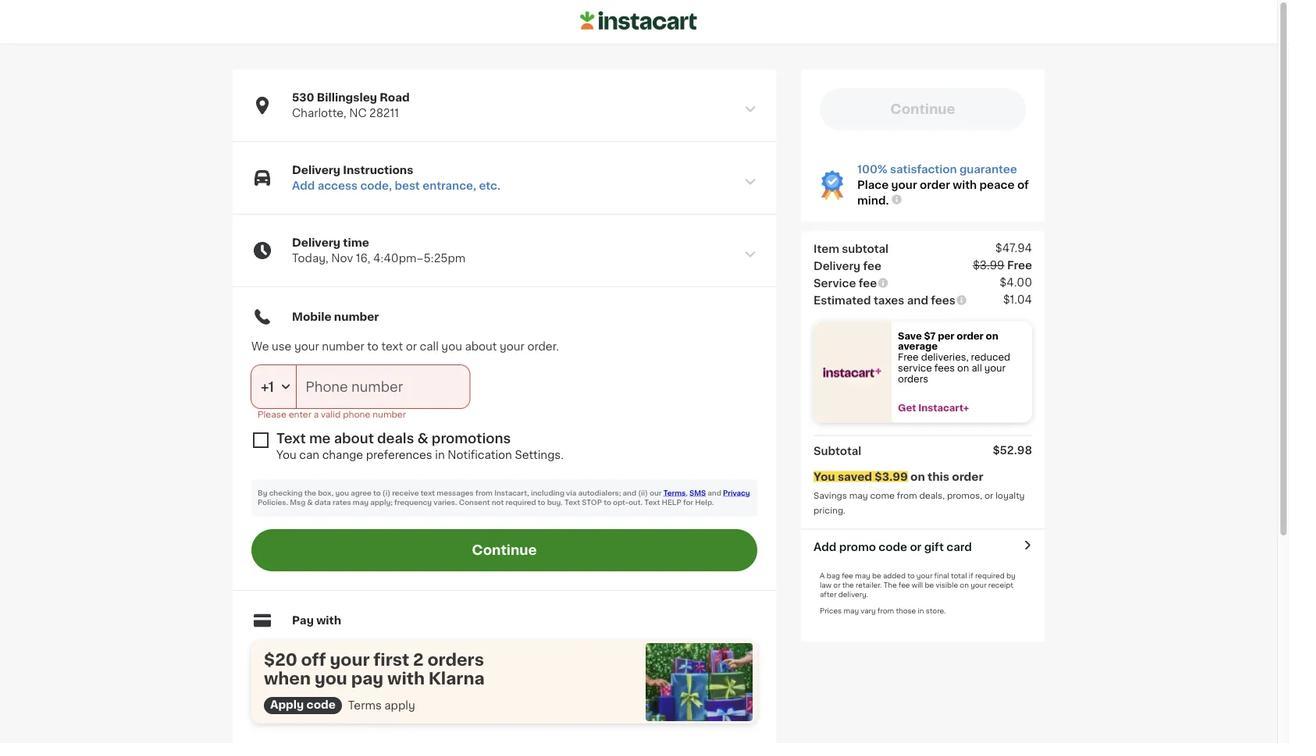 Task type: vqa. For each thing, say whether or not it's contained in the screenshot.
Frozen
no



Task type: locate. For each thing, give the bounding box(es) containing it.
gift
[[924, 542, 944, 553]]

Select a country button
[[251, 366, 296, 408]]

2 horizontal spatial with
[[953, 180, 977, 191]]

with inside $20 off your first 2 orders when you pay with klarna
[[387, 670, 425, 687]]

peace
[[980, 180, 1015, 191]]

apply;
[[370, 499, 393, 506]]

1 horizontal spatial with
[[387, 670, 425, 687]]

number up "deals"
[[373, 410, 406, 419]]

from right vary
[[878, 608, 894, 615]]

may down delivery.
[[844, 608, 859, 615]]

reduced
[[971, 353, 1011, 362]]

or down the bag
[[834, 582, 841, 589]]

delivery address image
[[744, 102, 758, 116]]

1 vertical spatial &
[[307, 499, 313, 506]]

1 horizontal spatial required
[[975, 572, 1005, 580]]

your up pay
[[330, 652, 370, 668]]

0 vertical spatial you
[[442, 341, 462, 352]]

and
[[907, 295, 929, 306], [623, 490, 637, 497], [708, 490, 721, 497]]

delivery up service
[[814, 260, 861, 271]]

code right apply
[[307, 700, 336, 711]]

order right "per"
[[957, 331, 984, 340]]

1 vertical spatial text
[[421, 490, 435, 497]]

orders inside $20 off your first 2 orders when you pay with klarna
[[428, 652, 484, 668]]

2 vertical spatial you
[[315, 670, 347, 687]]

free inside save $7 per order on average free deliveries, reduced service fees on all your orders
[[898, 353, 919, 362]]

0 horizontal spatial orders
[[428, 652, 484, 668]]

1 vertical spatial order
[[957, 331, 984, 340]]

you up rates
[[335, 490, 349, 497]]

& right msg
[[307, 499, 313, 506]]

home image
[[580, 9, 697, 32]]

about inside text me about deals & promotions you can change preferences in notification settings.
[[334, 432, 374, 446]]

your inside $20 off your first 2 orders when you pay with klarna
[[330, 652, 370, 668]]

add up 'a'
[[814, 542, 837, 553]]

be
[[872, 572, 881, 580], [925, 582, 934, 589]]

from for savings may come from deals, promos, or loyalty pricing.
[[897, 492, 917, 500]]

text up the frequency
[[421, 490, 435, 497]]

place
[[858, 180, 889, 191]]

2 vertical spatial number
[[373, 410, 406, 419]]

when
[[264, 670, 311, 687]]

order
[[920, 180, 950, 191], [957, 331, 984, 340], [952, 471, 984, 482]]

on down total
[[960, 582, 969, 589]]

you up savings
[[814, 471, 835, 482]]

0 vertical spatial delivery
[[292, 165, 341, 176]]

100%
[[858, 164, 888, 175]]

help.
[[695, 499, 714, 506]]

terms
[[664, 490, 686, 497], [348, 701, 382, 711]]

2 vertical spatial with
[[387, 670, 425, 687]]

may up retailer.
[[855, 572, 871, 580]]

0 horizontal spatial you
[[276, 450, 297, 461]]

& right "deals"
[[417, 432, 429, 446]]

530 billingsley road charlotte, nc 28211
[[292, 92, 410, 119]]

please enter a valid phone number
[[258, 410, 406, 419]]

1 vertical spatial $3.99
[[875, 471, 908, 482]]

klarna
[[429, 670, 485, 687]]

help
[[662, 499, 682, 506]]

the up delivery.
[[843, 582, 854, 589]]

in down "promotions"
[[435, 450, 445, 461]]

0 vertical spatial text
[[381, 341, 403, 352]]

you
[[442, 341, 462, 352], [335, 490, 349, 497], [315, 670, 347, 687]]

agree
[[351, 490, 372, 497]]

order.
[[527, 341, 559, 352]]

1 vertical spatial terms
[[348, 701, 382, 711]]

fee left 'will'
[[899, 582, 910, 589]]

instacart,
[[494, 490, 529, 497]]

on left all
[[958, 364, 970, 373]]

from up consent
[[476, 490, 493, 497]]

delivery for today,
[[292, 237, 341, 248]]

messages
[[437, 490, 474, 497]]

save $7 per order on average free deliveries, reduced service fees on all your orders
[[898, 331, 1013, 383]]

orders up klarna
[[428, 652, 484, 668]]

0 horizontal spatial &
[[307, 499, 313, 506]]

0 vertical spatial &
[[417, 432, 429, 446]]

delivery.
[[839, 591, 869, 598]]

loyalty
[[996, 492, 1025, 500]]

1 horizontal spatial code
[[879, 542, 907, 553]]

nc
[[349, 108, 367, 119]]

text inside text me about deals & promotions you can change preferences in notification settings.
[[276, 432, 306, 446]]

with
[[953, 180, 977, 191], [316, 615, 341, 626], [387, 670, 425, 687]]

0 vertical spatial with
[[953, 180, 977, 191]]

0 horizontal spatial required
[[506, 499, 536, 506]]

fees up "per"
[[931, 295, 956, 306]]

0 vertical spatial code
[[879, 542, 907, 553]]

continue button
[[251, 530, 758, 572]]

free up $4.00
[[1007, 260, 1032, 271]]

rates
[[333, 499, 351, 506]]

1 horizontal spatial the
[[843, 582, 854, 589]]

0 horizontal spatial terms
[[348, 701, 382, 711]]

0 vertical spatial required
[[506, 499, 536, 506]]

get
[[898, 404, 916, 413]]

a bag fee may be added to your final total if required by law or the retailer. the fee will be visible on your receipt after delivery.
[[820, 572, 1016, 598]]

may down agree
[[353, 499, 369, 506]]

1 vertical spatial code
[[307, 700, 336, 711]]

or inside a bag fee may be added to your final total if required by law or the retailer. the fee will be visible on your receipt after delivery.
[[834, 582, 841, 589]]

delivery inside delivery instructions add access code, best entrance, etc.
[[292, 165, 341, 176]]

terms apply
[[348, 701, 415, 711]]

add left access
[[292, 180, 315, 191]]

1 horizontal spatial in
[[918, 608, 924, 615]]

0 horizontal spatial text
[[381, 341, 403, 352]]

estimated
[[814, 295, 871, 306]]

1 vertical spatial be
[[925, 582, 934, 589]]

buy.
[[547, 499, 563, 506]]

the inside by checking the box, you agree to (i) receive text messages from instacart, including via autodialers; and (ii) our terms , sms and privacy policies. msg & data rates may apply; frequency varies. consent not required to buy. text stop to opt-out. text help for help.
[[304, 490, 316, 497]]

number
[[334, 312, 379, 323], [322, 341, 365, 352], [373, 410, 406, 419]]

subtotal
[[842, 243, 889, 254]]

be up retailer.
[[872, 572, 881, 580]]

0 vertical spatial number
[[334, 312, 379, 323]]

orders inside save $7 per order on average free deliveries, reduced service fees on all your orders
[[898, 374, 929, 383]]

be right 'will'
[[925, 582, 934, 589]]

0 vertical spatial free
[[1007, 260, 1032, 271]]

stop
[[582, 499, 602, 506]]

checking
[[269, 490, 303, 497]]

you left "can"
[[276, 450, 297, 461]]

orders
[[898, 374, 929, 383], [428, 652, 484, 668]]

1 horizontal spatial text
[[421, 490, 435, 497]]

0 horizontal spatial in
[[435, 450, 445, 461]]

all
[[972, 364, 982, 373]]

promotions
[[432, 432, 511, 446]]

or left call
[[406, 341, 417, 352]]

1 horizontal spatial orders
[[898, 374, 929, 383]]

fees down 'deliveries,'
[[935, 364, 955, 373]]

0 horizontal spatial about
[[334, 432, 374, 446]]

to up phone number 'telephone field'
[[367, 341, 379, 352]]

1 vertical spatial fees
[[935, 364, 955, 373]]

code up added
[[879, 542, 907, 553]]

continue
[[472, 544, 537, 557]]

to up 'will'
[[908, 572, 915, 580]]

1 vertical spatial delivery
[[292, 237, 341, 248]]

0 vertical spatial add
[[292, 180, 315, 191]]

0 vertical spatial the
[[304, 490, 316, 497]]

from for prices may vary from those in store.
[[878, 608, 894, 615]]

0 horizontal spatial with
[[316, 615, 341, 626]]

come
[[870, 492, 895, 500]]

on left this
[[911, 471, 925, 482]]

delivery up access
[[292, 165, 341, 176]]

delivery up today,
[[292, 237, 341, 248]]

savings may come from deals, promos, or loyalty pricing.
[[814, 492, 1027, 515]]

about up change in the bottom left of the page
[[334, 432, 374, 446]]

1 vertical spatial free
[[898, 353, 919, 362]]

0 vertical spatial order
[[920, 180, 950, 191]]

your up more info about 100% satisfaction guarantee 'icon'
[[892, 180, 917, 191]]

1 vertical spatial you
[[335, 490, 349, 497]]

2 horizontal spatial from
[[897, 492, 917, 500]]

of
[[1018, 180, 1029, 191]]

delivery inside delivery time today, nov 16, 4:40pm–5:25pm
[[292, 237, 341, 248]]

or left gift
[[910, 542, 922, 553]]

1 horizontal spatial terms
[[664, 490, 686, 497]]

0 vertical spatial orders
[[898, 374, 929, 383]]

guarantee
[[960, 164, 1017, 175]]

promo
[[839, 542, 876, 553]]

those
[[896, 608, 916, 615]]

order up the "promos,"
[[952, 471, 984, 482]]

enter
[[289, 410, 311, 419]]

required up receipt
[[975, 572, 1005, 580]]

apply code
[[270, 700, 336, 711]]

your left "order."
[[500, 341, 525, 352]]

1 horizontal spatial $3.99
[[973, 260, 1005, 271]]

you down off
[[315, 670, 347, 687]]

from down you saved $3.99 on this order
[[897, 492, 917, 500]]

1 horizontal spatial add
[[814, 542, 837, 553]]

$3.99 down the '$47.94'
[[973, 260, 1005, 271]]

your down reduced on the top right
[[985, 364, 1006, 373]]

2 vertical spatial order
[[952, 471, 984, 482]]

service
[[814, 278, 856, 289]]

$3.99 up come
[[875, 471, 908, 482]]

$3.99 free
[[973, 260, 1032, 271]]

frequency
[[394, 499, 432, 506]]

1 vertical spatial required
[[975, 572, 1005, 580]]

add promo code or gift card
[[814, 542, 972, 553]]

apply
[[270, 700, 304, 711]]

number right mobile
[[334, 312, 379, 323]]

code inside "button"
[[879, 542, 907, 553]]

text left call
[[381, 341, 403, 352]]

1 vertical spatial with
[[316, 615, 341, 626]]

may inside savings may come from deals, promos, or loyalty pricing.
[[849, 492, 868, 500]]

with down guarantee
[[953, 180, 977, 191]]

text me about deals & promotions you can change preferences in notification settings.
[[276, 432, 564, 461]]

may inside a bag fee may be added to your final total if required by law or the retailer. the fee will be visible on your receipt after delivery.
[[855, 572, 871, 580]]

2 vertical spatial delivery
[[814, 260, 861, 271]]

fee right the bag
[[842, 572, 853, 580]]

required down 'instacart,'
[[506, 499, 536, 506]]

text
[[381, 341, 403, 352], [421, 490, 435, 497]]

0 vertical spatial in
[[435, 450, 445, 461]]

and up help.
[[708, 490, 721, 497]]

2 horizontal spatial text
[[645, 499, 660, 506]]

text
[[276, 432, 306, 446], [565, 499, 580, 506], [645, 499, 660, 506]]

terms down pay
[[348, 701, 382, 711]]

0 horizontal spatial from
[[476, 490, 493, 497]]

time
[[343, 237, 369, 248]]

0 horizontal spatial free
[[898, 353, 919, 362]]

0 vertical spatial about
[[465, 341, 497, 352]]

a
[[314, 410, 319, 419]]

apply
[[384, 701, 415, 711]]

1 vertical spatial orders
[[428, 652, 484, 668]]

0 vertical spatial be
[[872, 572, 881, 580]]

$7
[[924, 331, 936, 340]]

receive
[[392, 490, 419, 497]]

1 vertical spatial the
[[843, 582, 854, 589]]

promos,
[[947, 492, 983, 500]]

the
[[304, 490, 316, 497], [843, 582, 854, 589]]

deliveries,
[[921, 353, 969, 362]]

2 horizontal spatial and
[[907, 295, 929, 306]]

order inside "place your order with peace of mind."
[[920, 180, 950, 191]]

fees inside save $7 per order on average free deliveries, reduced service fees on all your orders
[[935, 364, 955, 373]]

your up 'will'
[[917, 572, 933, 580]]

terms up "help"
[[664, 490, 686, 497]]

1 horizontal spatial &
[[417, 432, 429, 446]]

you right call
[[442, 341, 462, 352]]

1 vertical spatial add
[[814, 542, 837, 553]]

etc.
[[479, 180, 501, 191]]

entrance,
[[423, 180, 476, 191]]

the left box,
[[304, 490, 316, 497]]

mind.
[[858, 195, 889, 206]]

$20 off your first 2 orders when you pay with klarna
[[264, 652, 485, 687]]

,
[[686, 490, 688, 497]]

0 horizontal spatial code
[[307, 700, 336, 711]]

1 vertical spatial about
[[334, 432, 374, 446]]

0 horizontal spatial the
[[304, 490, 316, 497]]

0 horizontal spatial be
[[872, 572, 881, 580]]

autodialers;
[[578, 490, 621, 497]]

with right pay
[[316, 615, 341, 626]]

may down saved on the right of page
[[849, 492, 868, 500]]

required inside by checking the box, you agree to (i) receive text messages from instacart, including via autodialers; and (ii) our terms , sms and privacy policies. msg & data rates may apply; frequency varies. consent not required to buy. text stop to opt-out. text help for help.
[[506, 499, 536, 506]]

and right taxes
[[907, 295, 929, 306]]

in left store.
[[918, 608, 924, 615]]

required
[[506, 499, 536, 506], [975, 572, 1005, 580]]

to down including
[[538, 499, 545, 506]]

on
[[986, 331, 999, 340], [958, 364, 970, 373], [911, 471, 925, 482], [960, 582, 969, 589]]

terms link
[[664, 490, 686, 497]]

orders down service
[[898, 374, 929, 383]]

text down via
[[565, 499, 580, 506]]

terms inside by checking the box, you agree to (i) receive text messages from instacart, including via autodialers; and (ii) our terms , sms and privacy policies. msg & data rates may apply; frequency varies. consent not required to buy. text stop to opt-out. text help for help.
[[664, 490, 686, 497]]

text down the our
[[645, 499, 660, 506]]

28211
[[369, 108, 399, 119]]

order down 100% satisfaction guarantee
[[920, 180, 950, 191]]

about right call
[[465, 341, 497, 352]]

fee up estimated taxes and fees
[[859, 278, 877, 289]]

free up service
[[898, 353, 919, 362]]

and up out.
[[623, 490, 637, 497]]

0 vertical spatial terms
[[664, 490, 686, 497]]

number down mobile number
[[322, 341, 365, 352]]

0 vertical spatial you
[[276, 450, 297, 461]]

or left loyalty
[[985, 492, 994, 500]]

more info about 100% satisfaction guarantee image
[[891, 193, 903, 206]]

1 horizontal spatial about
[[465, 341, 497, 352]]

1 vertical spatial you
[[814, 471, 835, 482]]

first
[[374, 652, 409, 668]]

with down 2 at the left of page
[[387, 670, 425, 687]]

1 horizontal spatial from
[[878, 608, 894, 615]]

today,
[[292, 253, 329, 264]]

pay
[[351, 670, 384, 687]]

from inside savings may come from deals, promos, or loyalty pricing.
[[897, 492, 917, 500]]

0 horizontal spatial add
[[292, 180, 315, 191]]

$47.94
[[996, 243, 1032, 253]]

1 horizontal spatial text
[[565, 499, 580, 506]]

your right use
[[294, 341, 319, 352]]

0 horizontal spatial text
[[276, 432, 306, 446]]

text up "can"
[[276, 432, 306, 446]]



Task type: describe. For each thing, give the bounding box(es) containing it.
use
[[272, 341, 292, 352]]

(i)
[[383, 490, 391, 497]]

2
[[413, 652, 424, 668]]

1 vertical spatial number
[[322, 341, 365, 352]]

save
[[898, 331, 922, 340]]

1 horizontal spatial and
[[708, 490, 721, 497]]

$20
[[264, 652, 297, 668]]

0 vertical spatial $3.99
[[973, 260, 1005, 271]]

service fee
[[814, 278, 877, 289]]

msg
[[290, 499, 306, 506]]

will
[[912, 582, 923, 589]]

delivery instructions add access code, best entrance, etc.
[[292, 165, 501, 191]]

visible
[[936, 582, 958, 589]]

your inside save $7 per order on average free deliveries, reduced service fees on all your orders
[[985, 364, 1006, 373]]

taxes
[[874, 295, 905, 306]]

1 horizontal spatial be
[[925, 582, 934, 589]]

estimated taxes and fees
[[814, 295, 956, 306]]

& inside by checking the box, you agree to (i) receive text messages from instacart, including via autodialers; and (ii) our terms , sms and privacy policies. msg & data rates may apply; frequency varies. consent not required to buy. text stop to opt-out. text help for help.
[[307, 499, 313, 506]]

your down if
[[971, 582, 987, 589]]

fee down subtotal
[[863, 260, 882, 271]]

$52.98
[[993, 445, 1032, 456]]

to inside a bag fee may be added to your final total if required by law or the retailer. the fee will be visible on your receipt after delivery.
[[908, 572, 915, 580]]

saved
[[838, 471, 872, 482]]

call
[[420, 341, 439, 352]]

or inside savings may come from deals, promos, or loyalty pricing.
[[985, 492, 994, 500]]

$4.00
[[1000, 277, 1032, 288]]

may inside by checking the box, you agree to (i) receive text messages from instacart, including via autodialers; and (ii) our terms , sms and privacy policies. msg & data rates may apply; frequency varies. consent not required to buy. text stop to opt-out. text help for help.
[[353, 499, 369, 506]]

mobile
[[292, 312, 332, 323]]

or inside "button"
[[910, 542, 922, 553]]

change
[[322, 450, 363, 461]]

order inside save $7 per order on average free deliveries, reduced service fees on all your orders
[[957, 331, 984, 340]]

retailer.
[[856, 582, 882, 589]]

delivery time image
[[744, 248, 758, 262]]

sms link
[[690, 490, 706, 497]]

text inside by checking the box, you agree to (i) receive text messages from instacart, including via autodialers; and (ii) our terms , sms and privacy policies. msg & data rates may apply; frequency varies. consent not required to buy. text stop to opt-out. text help for help.
[[421, 490, 435, 497]]

to down 'autodialers;'
[[604, 499, 611, 506]]

billingsley
[[317, 92, 377, 103]]

bag
[[827, 572, 840, 580]]

varies.
[[434, 499, 457, 506]]

total
[[951, 572, 967, 580]]

road
[[380, 92, 410, 103]]

you inside $20 off your first 2 orders when you pay with klarna
[[315, 670, 347, 687]]

satisfaction
[[890, 164, 957, 175]]

0 vertical spatial fees
[[931, 295, 956, 306]]

average
[[898, 342, 938, 351]]

please
[[258, 410, 287, 419]]

you inside by checking the box, you agree to (i) receive text messages from instacart, including via autodialers; and (ii) our terms , sms and privacy policies. msg & data rates may apply; frequency varies. consent not required to buy. text stop to opt-out. text help for help.
[[335, 490, 349, 497]]

delivery instructions image
[[744, 175, 758, 189]]

1 horizontal spatial you
[[814, 471, 835, 482]]

pay with
[[292, 615, 341, 626]]

by
[[1007, 572, 1016, 580]]

deals
[[377, 432, 414, 446]]

from inside by checking the box, you agree to (i) receive text messages from instacart, including via autodialers; and (ii) our terms , sms and privacy policies. msg & data rates may apply; frequency varies. consent not required to buy. text stop to opt-out. text help for help.
[[476, 490, 493, 497]]

charlotte,
[[292, 108, 346, 119]]

our
[[650, 490, 662, 497]]

instructions
[[343, 165, 413, 176]]

0 horizontal spatial $3.99
[[875, 471, 908, 482]]

not
[[492, 499, 504, 506]]

with inside "place your order with peace of mind."
[[953, 180, 977, 191]]

vary
[[861, 608, 876, 615]]

in inside text me about deals & promotions you can change preferences in notification settings.
[[435, 450, 445, 461]]

delivery time today, nov 16, 4:40pm–5:25pm
[[292, 237, 466, 264]]

0 horizontal spatial and
[[623, 490, 637, 497]]

to left (i)
[[373, 490, 381, 497]]

on up reduced on the top right
[[986, 331, 999, 340]]

the inside a bag fee may be added to your final total if required by law or the retailer. the fee will be visible on your receipt after delivery.
[[843, 582, 854, 589]]

a
[[820, 572, 825, 580]]

place your order with peace of mind.
[[858, 180, 1029, 206]]

code,
[[360, 180, 392, 191]]

best
[[395, 180, 420, 191]]

privacy
[[723, 490, 750, 497]]

can
[[299, 450, 319, 461]]

box,
[[318, 490, 334, 497]]

for
[[683, 499, 694, 506]]

pricing.
[[814, 506, 846, 515]]

out.
[[629, 499, 643, 506]]

your inside "place your order with peace of mind."
[[892, 180, 917, 191]]

1 vertical spatial in
[[918, 608, 924, 615]]

this
[[928, 471, 950, 482]]

delivery for add
[[292, 165, 341, 176]]

service
[[898, 364, 932, 373]]

sms
[[690, 490, 706, 497]]

on inside a bag fee may be added to your final total if required by law or the retailer. the fee will be visible on your receipt after delivery.
[[960, 582, 969, 589]]

+1
[[261, 380, 274, 394]]

subtotal
[[814, 446, 862, 457]]

(ii)
[[638, 490, 648, 497]]

data
[[315, 499, 331, 506]]

consent
[[459, 499, 490, 506]]

Phone number telephone field
[[296, 366, 470, 408]]

prices
[[820, 608, 842, 615]]

by checking the box, you agree to (i) receive text messages from instacart, including via autodialers; and (ii) our terms , sms and privacy policies. msg & data rates may apply; frequency varies. consent not required to buy. text stop to opt-out. text help for help.
[[258, 490, 750, 506]]

policies.
[[258, 499, 288, 506]]

per
[[938, 331, 955, 340]]

opt-
[[613, 499, 629, 506]]

16,
[[356, 253, 370, 264]]

prices may vary from those in store.
[[820, 608, 946, 615]]

530
[[292, 92, 314, 103]]

nov
[[331, 253, 353, 264]]

item
[[814, 243, 839, 254]]

add inside delivery instructions add access code, best entrance, etc.
[[292, 180, 315, 191]]

add inside "button"
[[814, 542, 837, 553]]

& inside text me about deals & promotions you can change preferences in notification settings.
[[417, 432, 429, 446]]

mobile number
[[292, 312, 379, 323]]

savings
[[814, 492, 847, 500]]

required inside a bag fee may be added to your final total if required by law or the retailer. the fee will be visible on your receipt after delivery.
[[975, 572, 1005, 580]]

preferences
[[366, 450, 432, 461]]

1 horizontal spatial free
[[1007, 260, 1032, 271]]

if
[[969, 572, 974, 580]]

phone
[[343, 410, 370, 419]]

law
[[820, 582, 832, 589]]

you inside text me about deals & promotions you can change preferences in notification settings.
[[276, 450, 297, 461]]



